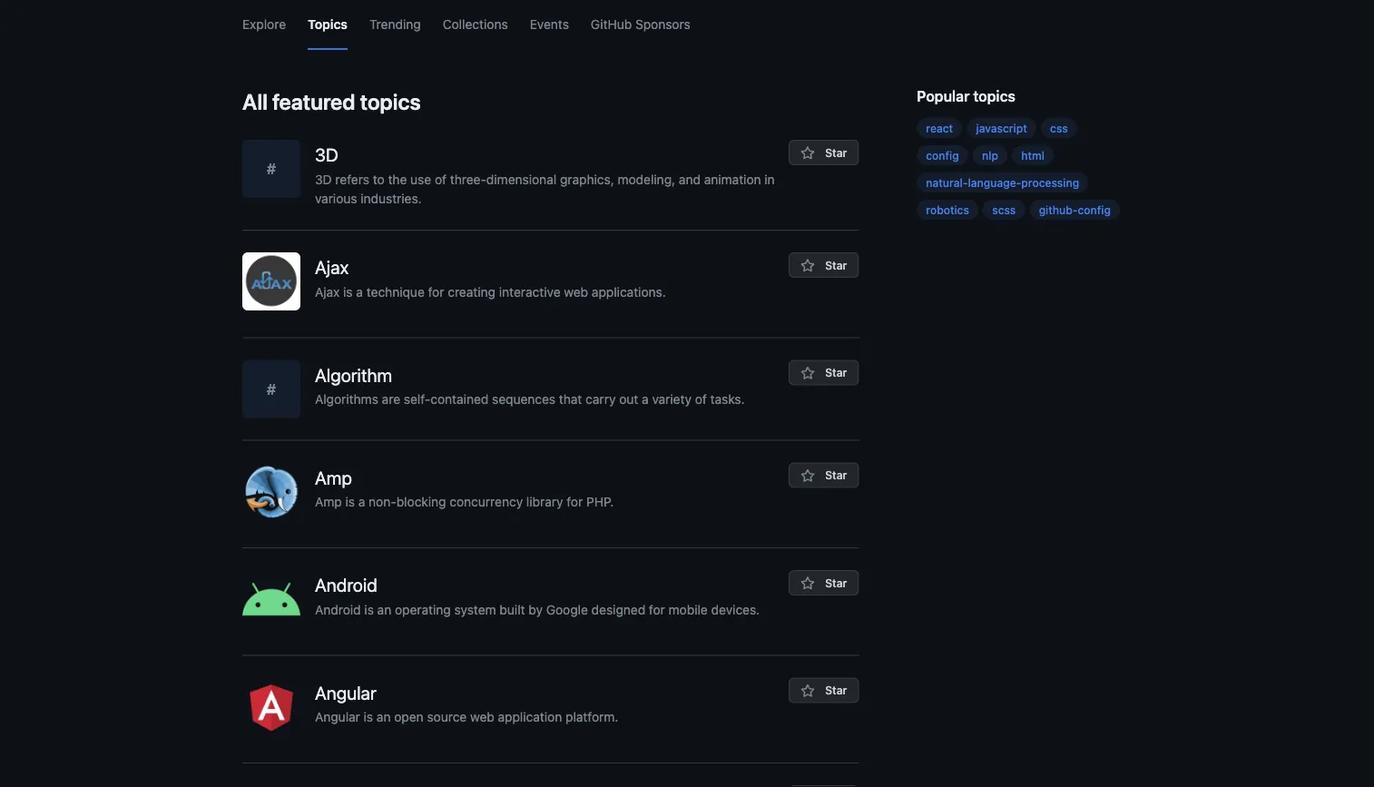 Task type: vqa. For each thing, say whether or not it's contained in the screenshot.


Task type: describe. For each thing, give the bounding box(es) containing it.
by
[[529, 602, 543, 617]]

are
[[382, 392, 400, 407]]

use
[[410, 172, 431, 187]]

an for angular
[[377, 710, 391, 724]]

natural-
[[926, 176, 968, 189]]

topics link
[[308, 0, 348, 50]]

that
[[559, 392, 582, 407]]

nlp link
[[973, 145, 1008, 165]]

scss link
[[983, 200, 1025, 220]]

github sponsors
[[591, 16, 691, 31]]

star for algorithm
[[823, 366, 847, 379]]

android image
[[242, 570, 301, 628]]

technique
[[367, 284, 425, 299]]

1 horizontal spatial config
[[1078, 203, 1111, 216]]

the
[[388, 172, 407, 187]]

natural-language-processing link
[[917, 172, 1089, 192]]

popular topics
[[917, 88, 1016, 105]]

all
[[242, 89, 268, 114]]

github
[[591, 16, 632, 31]]

designed
[[592, 602, 646, 617]]

built
[[500, 602, 525, 617]]

react link
[[917, 118, 963, 138]]

mobile
[[669, 602, 708, 617]]

application
[[498, 710, 562, 724]]

system
[[454, 602, 496, 617]]

amphp image
[[242, 463, 301, 521]]

language-
[[968, 176, 1022, 189]]

# link for algorithm
[[242, 360, 315, 418]]

star button for 3d
[[789, 140, 859, 165]]

algorithms
[[315, 392, 378, 407]]

trending link
[[370, 0, 421, 50]]

applications.
[[592, 284, 666, 299]]

star button for angular
[[789, 678, 859, 703]]

and
[[679, 172, 701, 187]]

html
[[1022, 149, 1045, 162]]

devices.
[[711, 602, 760, 617]]

of inside algorithm algorithms are self-contained sequences that carry out a variety of tasks.
[[695, 392, 707, 407]]

2 ajax from the top
[[315, 284, 340, 299]]

1 angular from the top
[[315, 682, 377, 703]]

is for android
[[364, 602, 374, 617]]

explore
[[242, 16, 286, 31]]

web inside ajax ajax is a technique for creating interactive web applications.
[[564, 284, 588, 299]]

algorithm algorithms are self-contained sequences that carry out a variety of tasks.
[[315, 364, 745, 407]]

web inside angular angular is an open source web application platform.
[[470, 710, 495, 724]]

for inside amp amp is a non-blocking concurrency library for php.
[[567, 494, 583, 509]]

github-config link
[[1030, 200, 1120, 220]]

refers
[[335, 172, 369, 187]]

events link
[[530, 0, 569, 50]]

angular image
[[242, 678, 301, 736]]

android android is an operating system built by google designed for mobile devices.
[[315, 574, 760, 617]]

collections
[[443, 16, 508, 31]]

to
[[373, 172, 385, 187]]

blocking
[[397, 494, 446, 509]]

amp amp is a non-blocking concurrency library for php.
[[315, 467, 614, 509]]

scss
[[993, 203, 1016, 216]]

google
[[546, 602, 588, 617]]

modeling,
[[618, 172, 676, 187]]

1 horizontal spatial topics
[[974, 88, 1016, 105]]

# for 3d
[[267, 160, 276, 177]]

topics
[[308, 16, 348, 31]]

angular angular is an open source web application platform.
[[315, 682, 619, 724]]

concurrency
[[450, 494, 523, 509]]

nlp
[[982, 149, 999, 162]]

star button for amp
[[789, 463, 859, 488]]

html link
[[1012, 145, 1054, 165]]

robotics link
[[917, 200, 979, 220]]

star image for algorithm
[[801, 366, 815, 381]]

0 horizontal spatial topics
[[360, 89, 421, 114]]

events
[[530, 16, 569, 31]]

ajax ajax is a technique for creating interactive web applications.
[[315, 256, 666, 299]]

animation
[[704, 172, 761, 187]]

github-config
[[1039, 203, 1111, 216]]

trending
[[370, 16, 421, 31]]

2 amp from the top
[[315, 494, 342, 509]]

interactive
[[499, 284, 561, 299]]

javascript
[[976, 122, 1028, 134]]

star image for angular
[[801, 684, 815, 699]]

star image for 3d
[[801, 146, 815, 161]]

star image for android
[[801, 577, 815, 591]]

algorithm
[[315, 364, 392, 385]]



Task type: locate. For each thing, give the bounding box(es) containing it.
operating
[[395, 602, 451, 617]]

self-
[[404, 392, 431, 407]]

0 horizontal spatial config
[[926, 149, 959, 162]]

3d 3d refers to the use of three-dimensional graphics, modeling, and animation in various industries.
[[315, 144, 775, 206]]

3d up various
[[315, 172, 332, 187]]

web right source
[[470, 710, 495, 724]]

various
[[315, 191, 357, 206]]

1 horizontal spatial of
[[695, 392, 707, 407]]

0 vertical spatial an
[[377, 602, 392, 617]]

an inside android android is an operating system built by google designed for mobile devices.
[[377, 602, 392, 617]]

2 android from the top
[[315, 602, 361, 617]]

library
[[527, 494, 563, 509]]

open
[[394, 710, 424, 724]]

dimensional
[[487, 172, 557, 187]]

is inside amp amp is a non-blocking concurrency library for php.
[[345, 494, 355, 509]]

3 star image from the top
[[801, 469, 815, 483]]

star for angular
[[823, 684, 847, 697]]

css
[[1050, 122, 1068, 134]]

collections link
[[443, 0, 508, 50]]

1 amp from the top
[[315, 467, 352, 488]]

three-
[[450, 172, 487, 187]]

angular
[[315, 682, 377, 703], [315, 710, 360, 724]]

0 horizontal spatial of
[[435, 172, 447, 187]]

4 star button from the top
[[789, 463, 859, 488]]

star for ajax
[[823, 259, 847, 271]]

an left open
[[377, 710, 391, 724]]

0 vertical spatial of
[[435, 172, 447, 187]]

natural-language-processing
[[926, 176, 1080, 189]]

out
[[619, 392, 639, 407]]

0 horizontal spatial for
[[428, 284, 444, 299]]

star for amp
[[823, 469, 847, 482]]

0 vertical spatial # link
[[242, 140, 315, 208]]

star button
[[789, 140, 859, 165], [789, 252, 859, 278], [789, 360, 859, 385], [789, 463, 859, 488], [789, 570, 859, 596], [789, 678, 859, 703]]

of right use
[[435, 172, 447, 187]]

robotics
[[926, 203, 970, 216]]

2 # from the top
[[267, 380, 276, 398]]

2 vertical spatial a
[[358, 494, 365, 509]]

3d
[[315, 144, 338, 165], [315, 172, 332, 187]]

is left operating
[[364, 602, 374, 617]]

web
[[564, 284, 588, 299], [470, 710, 495, 724]]

1 android from the top
[[315, 574, 377, 596]]

3 star button from the top
[[789, 360, 859, 385]]

star button for ajax
[[789, 252, 859, 278]]

6 star from the top
[[823, 684, 847, 697]]

an for android
[[377, 602, 392, 617]]

a for amp
[[358, 494, 365, 509]]

config link
[[917, 145, 968, 165]]

github sponsors link
[[591, 0, 691, 50]]

1 vertical spatial android
[[315, 602, 361, 617]]

is inside ajax ajax is a technique for creating interactive web applications.
[[343, 284, 353, 299]]

a for ajax
[[356, 284, 363, 299]]

graphics,
[[560, 172, 614, 187]]

2 3d from the top
[[315, 172, 332, 187]]

1 vertical spatial # link
[[242, 360, 315, 418]]

a inside ajax ajax is a technique for creating interactive web applications.
[[356, 284, 363, 299]]

web right interactive at the top left
[[564, 284, 588, 299]]

topics
[[974, 88, 1016, 105], [360, 89, 421, 114]]

php.
[[587, 494, 614, 509]]

css link
[[1041, 118, 1077, 138]]

for left php.
[[567, 494, 583, 509]]

ajax
[[315, 256, 349, 278], [315, 284, 340, 299]]

5 star from the top
[[823, 577, 847, 589]]

sequences
[[492, 392, 556, 407]]

0 vertical spatial star image
[[801, 146, 815, 161]]

0 vertical spatial android
[[315, 574, 377, 596]]

2 vertical spatial for
[[649, 602, 665, 617]]

1 ajax from the top
[[315, 256, 349, 278]]

source
[[427, 710, 467, 724]]

1 star image from the top
[[801, 259, 815, 273]]

#
[[267, 160, 276, 177], [267, 380, 276, 398]]

topics right featured
[[360, 89, 421, 114]]

of
[[435, 172, 447, 187], [695, 392, 707, 407]]

for left creating
[[428, 284, 444, 299]]

javascript link
[[967, 118, 1037, 138]]

# left algorithms
[[267, 380, 276, 398]]

2 horizontal spatial for
[[649, 602, 665, 617]]

contained
[[431, 392, 489, 407]]

0 vertical spatial #
[[267, 160, 276, 177]]

star for 3d
[[823, 146, 847, 159]]

is
[[343, 284, 353, 299], [345, 494, 355, 509], [364, 602, 374, 617], [364, 710, 373, 724]]

0 vertical spatial amp
[[315, 467, 352, 488]]

5 star button from the top
[[789, 570, 859, 596]]

2 star from the top
[[823, 259, 847, 271]]

0 vertical spatial a
[[356, 284, 363, 299]]

1 vertical spatial for
[[567, 494, 583, 509]]

an
[[377, 602, 392, 617], [377, 710, 391, 724]]

1 horizontal spatial for
[[567, 494, 583, 509]]

config down processing
[[1078, 203, 1111, 216]]

0 vertical spatial config
[[926, 149, 959, 162]]

star image for ajax
[[801, 259, 815, 273]]

is inside android android is an operating system built by google designed for mobile devices.
[[364, 602, 374, 617]]

is inside angular angular is an open source web application platform.
[[364, 710, 373, 724]]

amp right amphp image
[[315, 467, 352, 488]]

# link for 3d
[[242, 140, 315, 208]]

1 vertical spatial star image
[[801, 684, 815, 699]]

a inside algorithm algorithms are self-contained sequences that carry out a variety of tasks.
[[642, 392, 649, 407]]

6 star button from the top
[[789, 678, 859, 703]]

0 vertical spatial angular
[[315, 682, 377, 703]]

1 # from the top
[[267, 160, 276, 177]]

all featured topics
[[242, 89, 421, 114]]

4 star image from the top
[[801, 577, 815, 591]]

star button for algorithm
[[789, 360, 859, 385]]

variety
[[652, 392, 692, 407]]

android
[[315, 574, 377, 596], [315, 602, 361, 617]]

explore link
[[242, 0, 286, 50]]

2 angular from the top
[[315, 710, 360, 724]]

industries.
[[361, 191, 422, 206]]

is left technique
[[343, 284, 353, 299]]

0 horizontal spatial web
[[470, 710, 495, 724]]

featured
[[272, 89, 355, 114]]

1 vertical spatial an
[[377, 710, 391, 724]]

is left non-
[[345, 494, 355, 509]]

2 star image from the top
[[801, 684, 815, 699]]

3 star from the top
[[823, 366, 847, 379]]

1 # link from the top
[[242, 140, 315, 208]]

1 vertical spatial of
[[695, 392, 707, 407]]

creating
[[448, 284, 496, 299]]

popular
[[917, 88, 970, 105]]

1 vertical spatial config
[[1078, 203, 1111, 216]]

react
[[926, 122, 953, 134]]

1 vertical spatial amp
[[315, 494, 342, 509]]

# down 'all'
[[267, 160, 276, 177]]

of left tasks.
[[695, 392, 707, 407]]

for inside ajax ajax is a technique for creating interactive web applications.
[[428, 284, 444, 299]]

4 star from the top
[[823, 469, 847, 482]]

star image
[[801, 259, 815, 273], [801, 366, 815, 381], [801, 469, 815, 483], [801, 577, 815, 591]]

a right the "out"
[[642, 392, 649, 407]]

for inside android android is an operating system built by google designed for mobile devices.
[[649, 602, 665, 617]]

1 vertical spatial ajax
[[315, 284, 340, 299]]

of inside 3d 3d refers to the use of three-dimensional graphics, modeling, and animation in various industries.
[[435, 172, 447, 187]]

1 vertical spatial angular
[[315, 710, 360, 724]]

1 vertical spatial a
[[642, 392, 649, 407]]

0 vertical spatial ajax
[[315, 256, 349, 278]]

an inside angular angular is an open source web application platform.
[[377, 710, 391, 724]]

1 vertical spatial 3d
[[315, 172, 332, 187]]

platform.
[[566, 710, 619, 724]]

1 vertical spatial #
[[267, 380, 276, 398]]

1 vertical spatial web
[[470, 710, 495, 724]]

for left mobile
[[649, 602, 665, 617]]

2 # link from the top
[[242, 360, 315, 418]]

github-
[[1039, 203, 1078, 216]]

for
[[428, 284, 444, 299], [567, 494, 583, 509], [649, 602, 665, 617]]

a
[[356, 284, 363, 299], [642, 392, 649, 407], [358, 494, 365, 509]]

topics up javascript link
[[974, 88, 1016, 105]]

in
[[765, 172, 775, 187]]

0 vertical spatial for
[[428, 284, 444, 299]]

is for amp
[[345, 494, 355, 509]]

# link
[[242, 140, 315, 208], [242, 360, 315, 418]]

config down the react link
[[926, 149, 959, 162]]

processing
[[1022, 176, 1080, 189]]

ajax image
[[242, 252, 301, 310]]

2 star image from the top
[[801, 366, 815, 381]]

1 3d from the top
[[315, 144, 338, 165]]

1 star button from the top
[[789, 140, 859, 165]]

1 horizontal spatial web
[[564, 284, 588, 299]]

non-
[[369, 494, 397, 509]]

tasks.
[[710, 392, 745, 407]]

sponsors
[[635, 16, 691, 31]]

0 vertical spatial 3d
[[315, 144, 338, 165]]

star for android
[[823, 577, 847, 589]]

is for angular
[[364, 710, 373, 724]]

is left open
[[364, 710, 373, 724]]

amp left non-
[[315, 494, 342, 509]]

amp
[[315, 467, 352, 488], [315, 494, 342, 509]]

a inside amp amp is a non-blocking concurrency library for php.
[[358, 494, 365, 509]]

an left operating
[[377, 602, 392, 617]]

a left non-
[[358, 494, 365, 509]]

star button for android
[[789, 570, 859, 596]]

star image for amp
[[801, 469, 815, 483]]

1 star image from the top
[[801, 146, 815, 161]]

# for algorithm
[[267, 380, 276, 398]]

is for ajax
[[343, 284, 353, 299]]

1 star from the top
[[823, 146, 847, 159]]

0 vertical spatial web
[[564, 284, 588, 299]]

star
[[823, 146, 847, 159], [823, 259, 847, 271], [823, 366, 847, 379], [823, 469, 847, 482], [823, 577, 847, 589], [823, 684, 847, 697]]

a left technique
[[356, 284, 363, 299]]

3d up refers
[[315, 144, 338, 165]]

2 star button from the top
[[789, 252, 859, 278]]

star image
[[801, 146, 815, 161], [801, 684, 815, 699]]

carry
[[586, 392, 616, 407]]



